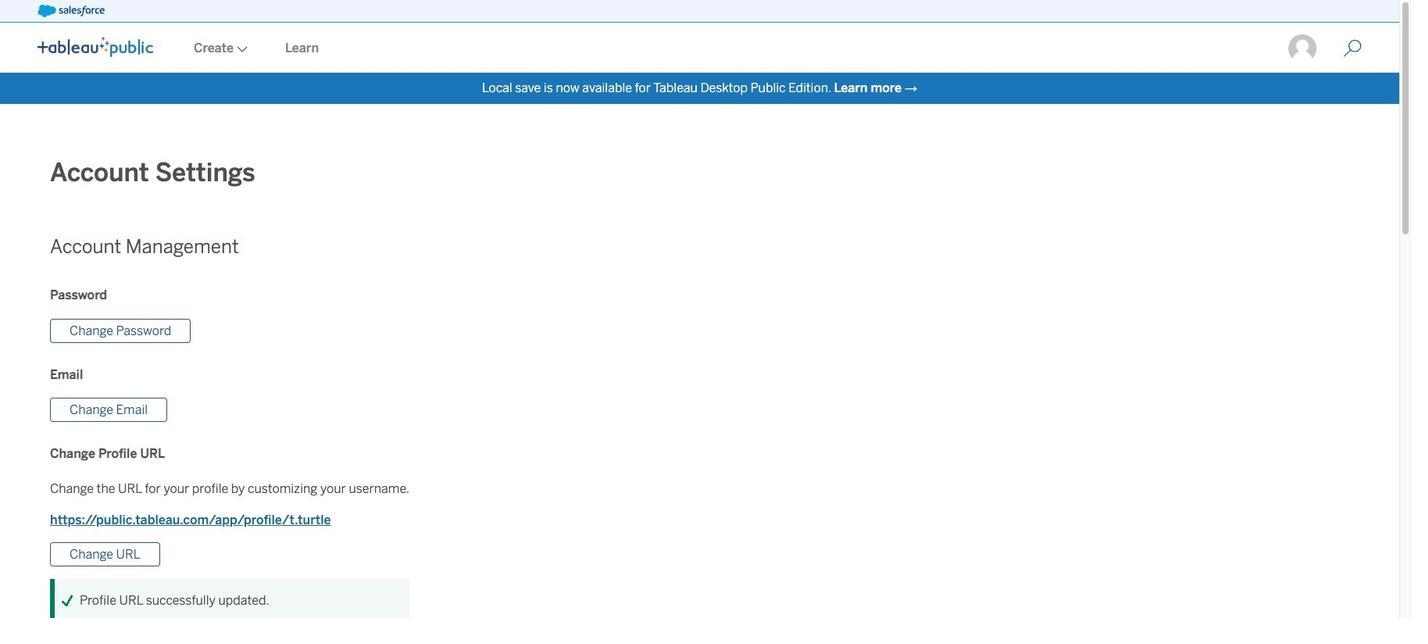 Task type: vqa. For each thing, say whether or not it's contained in the screenshot.
create icon
yes



Task type: locate. For each thing, give the bounding box(es) containing it.
go to search image
[[1325, 39, 1381, 58]]

create image
[[234, 46, 248, 52]]



Task type: describe. For each thing, give the bounding box(es) containing it.
t.turtle image
[[1287, 33, 1319, 64]]

logo image
[[38, 37, 153, 57]]

salesforce logo image
[[38, 5, 105, 17]]



